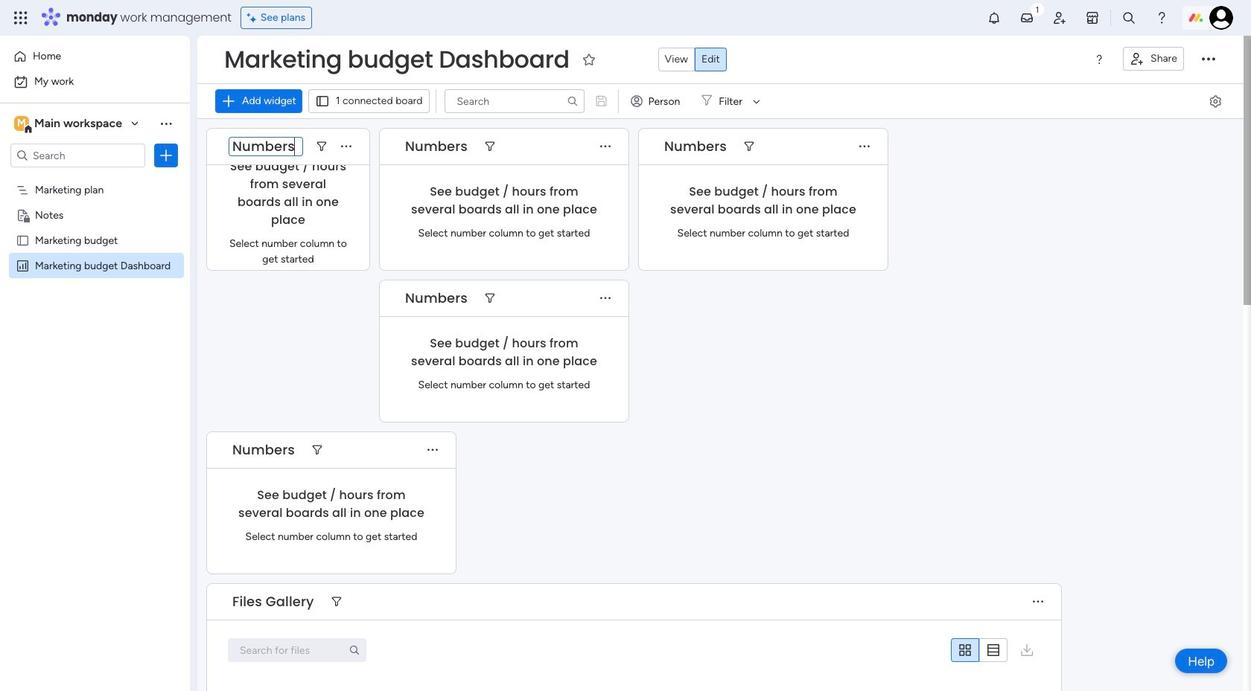 Task type: locate. For each thing, give the bounding box(es) containing it.
workspace image
[[14, 115, 29, 132]]

display modes group
[[658, 48, 727, 71]]

workspace options image
[[159, 116, 174, 131]]

arrow down image
[[748, 92, 766, 110]]

options image
[[159, 148, 174, 163]]

see plans image
[[247, 10, 260, 26]]

menu image
[[1093, 54, 1105, 66]]

Search in workspace field
[[31, 147, 124, 164]]

select product image
[[13, 10, 28, 25]]

list box
[[0, 174, 190, 479]]

1 vertical spatial more dots image
[[600, 293, 611, 304]]

None search field
[[228, 639, 366, 663]]

search everything image
[[1122, 10, 1136, 25]]

banner
[[197, 36, 1244, 119]]

1 vertical spatial option
[[9, 70, 181, 94]]

more dots image
[[600, 141, 611, 152], [859, 141, 870, 152], [428, 445, 438, 456], [1033, 597, 1043, 608]]

option
[[9, 45, 181, 69], [9, 70, 181, 94], [0, 176, 190, 179]]

0 horizontal spatial more dots image
[[341, 141, 352, 152]]

None field
[[220, 44, 573, 75], [229, 137, 303, 156], [401, 137, 471, 156], [661, 137, 731, 156], [401, 289, 471, 308], [229, 441, 299, 460], [229, 593, 318, 612], [220, 44, 573, 75], [229, 137, 303, 156], [401, 137, 471, 156], [661, 137, 731, 156], [401, 289, 471, 308], [229, 441, 299, 460], [229, 593, 318, 612]]

None search field
[[444, 89, 584, 113]]

search image
[[566, 95, 578, 107]]

0 vertical spatial more dots image
[[341, 141, 352, 152]]

Filter dashboard by text search field
[[444, 89, 584, 113]]

more dots image
[[341, 141, 352, 152], [600, 293, 611, 304]]



Task type: describe. For each thing, give the bounding box(es) containing it.
monday marketplace image
[[1085, 10, 1100, 25]]

invite members image
[[1052, 10, 1067, 25]]

more options image
[[1202, 53, 1215, 66]]

2 vertical spatial option
[[0, 176, 190, 179]]

1 image
[[1031, 1, 1044, 18]]

notifications image
[[987, 10, 1002, 25]]

1 horizontal spatial more dots image
[[600, 293, 611, 304]]

share image
[[1130, 51, 1145, 66]]

private board image
[[16, 208, 30, 222]]

help image
[[1154, 10, 1169, 25]]

public board image
[[16, 233, 30, 247]]

0 vertical spatial option
[[9, 45, 181, 69]]

update feed image
[[1020, 10, 1034, 25]]

settings image
[[1208, 94, 1223, 109]]

add to favorites image
[[581, 52, 596, 67]]

kendall parks image
[[1209, 6, 1233, 30]]

search image
[[349, 645, 360, 657]]

workspace selection element
[[14, 115, 124, 134]]

gallery layout group
[[951, 639, 1008, 663]]

public dashboard image
[[16, 258, 30, 273]]



Task type: vqa. For each thing, say whether or not it's contained in the screenshot.
Display modes group
yes



